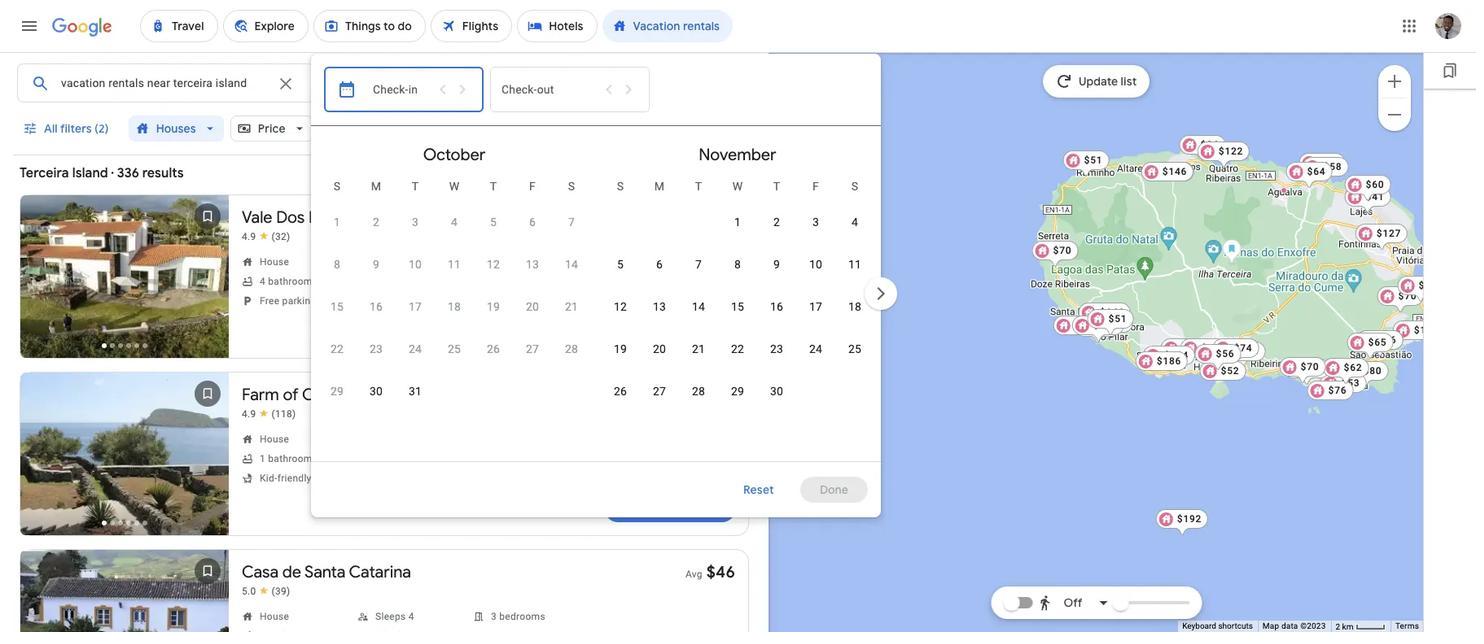 Task type: vqa. For each thing, say whether or not it's contained in the screenshot.


Task type: locate. For each thing, give the bounding box(es) containing it.
zoom out map image
[[1385, 105, 1405, 124]]

2 left the tue, oct 3 element
[[373, 216, 379, 229]]

1 23 button from the left
[[357, 330, 396, 369]]

$114 left $56
[[1182, 342, 1207, 354]]

photos list for $76
[[20, 373, 229, 550]]

f inside november row group
[[813, 180, 819, 193]]

7 inside november row group
[[695, 258, 702, 271]]

2 23 button from the left
[[757, 330, 796, 369]]

25 inside october row group
[[448, 343, 461, 356]]

t
[[412, 180, 419, 193], [490, 180, 497, 193], [695, 180, 702, 193], [773, 180, 780, 193]]

mon, oct 16 element
[[370, 299, 383, 315]]

4 left thu, oct 5 element
[[451, 216, 458, 229]]

m up mon, oct 2 element
[[371, 180, 381, 193]]

sun, oct 1 element
[[334, 214, 340, 230]]

2 m from the left
[[654, 180, 665, 193]]

avg for $76
[[688, 392, 705, 403]]

$46
[[1419, 280, 1437, 291], [1305, 363, 1323, 374], [707, 563, 735, 583]]

17 button left "wed, oct 18" element
[[396, 287, 435, 327]]

0 vertical spatial 6 button
[[513, 203, 552, 242]]

1 horizontal spatial 12 button
[[601, 287, 640, 327]]

fri, oct 13 element
[[526, 257, 539, 273]]

reset button
[[724, 471, 794, 510]]

s up "sun, oct 1" 'element'
[[334, 180, 341, 193]]

s up the sat, nov 4 element at the right top
[[851, 180, 858, 193]]

$51 for the topmost $51 link
[[1084, 154, 1103, 166]]

check- up rooms 'popup button'
[[502, 83, 537, 96]]

19 left mon, nov 20 element
[[614, 343, 627, 356]]

12
[[487, 258, 500, 271], [614, 300, 627, 314]]

2 18 button from the left
[[835, 287, 874, 327]]

8 button left thu, nov 9 'element'
[[718, 245, 757, 284]]

1 left thu, nov 2 element
[[734, 216, 741, 229]]

terms link
[[1396, 622, 1419, 631]]

11 button right 'tue, oct 10' element
[[435, 245, 474, 284]]

2 3 button from the left
[[796, 203, 835, 242]]

2 17 from the left
[[809, 300, 822, 314]]

27 button
[[513, 330, 552, 369], [640, 372, 679, 411]]

check- for out
[[502, 83, 537, 96]]

0 horizontal spatial 26
[[487, 343, 500, 356]]

2 check- from the left
[[502, 83, 537, 96]]

1 vertical spatial 13
[[653, 300, 666, 314]]

15 left mon, oct 16 element
[[331, 300, 344, 314]]

11 inside october row group
[[448, 258, 461, 271]]

29 button left mon, oct 30 'element'
[[318, 372, 357, 411]]

17 left "wed, oct 18" element
[[409, 300, 422, 314]]

tue, oct 31 element
[[409, 384, 422, 400]]

1 horizontal spatial 8
[[734, 258, 741, 271]]

1 vertical spatial $142
[[1220, 345, 1245, 356]]

row containing 29
[[318, 371, 435, 413]]

13 left tue, nov 14 element
[[653, 300, 666, 314]]

3 right thu, nov 2 element
[[813, 216, 819, 229]]

16 right sun, oct 15 element
[[370, 300, 383, 314]]

1 f from the left
[[529, 180, 536, 193]]

27 inside october row group
[[526, 343, 539, 356]]

photos list
[[20, 195, 229, 372], [20, 373, 229, 550], [20, 550, 229, 633]]

2 1 from the left
[[734, 216, 741, 229]]

1 horizontal spatial 3
[[813, 216, 819, 229]]

$65 link
[[1347, 333, 1393, 360], [1322, 358, 1369, 386]]

1 horizontal spatial 1 button
[[718, 203, 757, 242]]

17 button right thu, nov 16 element
[[796, 287, 835, 327]]

1 vertical spatial 28 button
[[679, 372, 718, 411]]

0 horizontal spatial 12 button
[[474, 245, 513, 284]]

20 button
[[513, 287, 552, 327], [640, 330, 679, 369]]

main menu image
[[20, 16, 39, 36]]

2 button
[[357, 203, 396, 242], [757, 203, 796, 242]]

27 right sun, nov 26 "element"
[[653, 385, 666, 398]]

22 inside october row group
[[331, 343, 344, 356]]

data
[[1282, 622, 1298, 631]]

avg $76
[[688, 385, 735, 406]]

w inside october row group
[[449, 180, 459, 193]]

2 1 button from the left
[[718, 203, 757, 242]]

1 horizontal spatial 13 button
[[640, 287, 679, 327]]

f up fri, nov 3 element
[[813, 180, 819, 193]]

sat, oct 7 element
[[568, 214, 575, 230]]

1 horizontal spatial 25
[[848, 343, 862, 356]]

2 4.9 from the top
[[242, 409, 256, 420]]

update list
[[1079, 74, 1137, 89]]

check- inside button
[[373, 83, 409, 96]]

$46 for the rightmost "$46" link
[[1419, 280, 1437, 291]]

2 button for october
[[357, 203, 396, 242]]

4.9 out of 5 stars from 118 reviews image
[[242, 408, 296, 421]]

1 22 from the left
[[331, 343, 344, 356]]

15 button left thu, nov 16 element
[[718, 287, 757, 327]]

19 right "wed, oct 18" element
[[487, 300, 500, 314]]

14 inside november row group
[[692, 300, 705, 314]]

28 button inside november row group
[[679, 372, 718, 411]]

2 button left the tue, oct 3 element
[[357, 203, 396, 242]]

1 horizontal spatial 11 button
[[835, 245, 874, 284]]

4 button right fri, nov 3 element
[[835, 203, 874, 242]]

4.9 left (118) in the bottom of the page
[[242, 409, 256, 420]]

17 inside november row group
[[809, 300, 822, 314]]

5 inside october row group
[[490, 216, 497, 229]]

6 button left sat, oct 7 element
[[513, 203, 552, 242]]

2 4 from the left
[[852, 216, 858, 229]]

1 horizontal spatial f
[[813, 180, 819, 193]]

2 s from the left
[[568, 180, 575, 193]]

8 inside october row group
[[334, 258, 340, 271]]

18 button inside november row group
[[835, 287, 874, 327]]

$51 left $304 link
[[1084, 154, 1103, 166]]

0 horizontal spatial 18
[[448, 300, 461, 314]]

16 button
[[357, 287, 396, 327], [757, 287, 796, 327]]

5 inside november row group
[[617, 258, 624, 271]]

avg
[[688, 392, 705, 403], [686, 569, 703, 581]]

$86
[[1200, 139, 1219, 150]]

m inside october row group
[[371, 180, 381, 193]]

1 horizontal spatial 23 button
[[757, 330, 796, 369]]

1 vertical spatial $146 link
[[1078, 303, 1131, 330]]

avg inside avg $46
[[686, 569, 703, 581]]

$86 link
[[1179, 135, 1225, 162]]

0 vertical spatial 12
[[487, 258, 500, 271]]

1 18 button from the left
[[435, 287, 474, 327]]

1 11 from the left
[[448, 258, 461, 271]]

12 left fri, oct 13 "element"
[[487, 258, 500, 271]]

4 inside november row group
[[852, 216, 858, 229]]

29 left mon, oct 30 'element'
[[331, 385, 344, 398]]

19 inside november row group
[[614, 343, 627, 356]]

1 horizontal spatial 4 button
[[835, 203, 874, 242]]

4.9 for (118)
[[242, 409, 256, 420]]

$192 link
[[1156, 509, 1208, 537]]

0 vertical spatial 6
[[529, 216, 536, 229]]

1 24 from the left
[[409, 343, 422, 356]]

4 button left thu, oct 5 element
[[435, 203, 474, 242]]

1 horizontal spatial 5 button
[[601, 245, 640, 284]]

wed, nov 15 element
[[731, 299, 744, 315]]

10 inside november row group
[[809, 258, 822, 271]]

8 left thu, nov 9 'element'
[[734, 258, 741, 271]]

1 horizontal spatial 18
[[848, 300, 862, 314]]

1 button left mon, oct 2 element
[[318, 203, 357, 242]]

$65
[[1368, 337, 1387, 348], [1344, 362, 1362, 373]]

6 for mon, nov 6 element
[[656, 258, 663, 271]]

1 2 button from the left
[[357, 203, 396, 242]]

$46 link
[[1397, 276, 1444, 303], [1283, 359, 1330, 386]]

17 for fri, nov 17 element
[[809, 300, 822, 314]]

3 t from the left
[[695, 180, 702, 193]]

3 button for november
[[796, 203, 835, 242]]

0 horizontal spatial 2 button
[[357, 203, 396, 242]]

check- for in
[[373, 83, 409, 96]]

avg inside avg $76
[[688, 392, 705, 403]]

29 button left thu, nov 30 element
[[718, 372, 757, 411]]

Check-in text field
[[365, 64, 497, 102]]

1 9 from the left
[[373, 258, 379, 271]]

18 inside october row group
[[448, 300, 461, 314]]

8 button left mon, oct 9 element
[[318, 245, 357, 284]]

0 vertical spatial 28 button
[[552, 330, 591, 369]]

30 left tue, oct 31 element at the left bottom of the page
[[370, 385, 383, 398]]

tue, oct 3 element
[[412, 214, 419, 230]]

0 horizontal spatial 3 button
[[396, 203, 435, 242]]

$212 link
[[1053, 316, 1106, 335]]

1 horizontal spatial 29
[[731, 385, 744, 398]]

28 right "mon, nov 27" "element"
[[692, 385, 705, 398]]

2 29 button from the left
[[718, 372, 757, 411]]

6 button left tue, nov 7 element
[[640, 245, 679, 284]]

1 inside november row group
[[734, 216, 741, 229]]

sat, nov 4 element
[[852, 214, 858, 230]]

4.9 for (32)
[[242, 231, 256, 243]]

tue, oct 17 element
[[409, 299, 422, 315]]

23 inside november row group
[[770, 343, 783, 356]]

2 22 from the left
[[731, 343, 744, 356]]

$114 link
[[681, 208, 735, 228], [1161, 338, 1213, 366]]

21 button
[[552, 287, 591, 327], [679, 330, 718, 369]]

Check-out text field
[[523, 64, 658, 102]]

16
[[370, 300, 383, 314], [770, 300, 783, 314]]

7 for tue, nov 7 element
[[695, 258, 702, 271]]

keyboard shortcuts
[[1182, 622, 1253, 631]]

13 inside october row group
[[526, 258, 539, 271]]

26 button
[[474, 330, 513, 369], [601, 372, 640, 411]]

11
[[448, 258, 461, 271], [848, 258, 862, 271]]

1 horizontal spatial 22
[[731, 343, 744, 356]]

5 for sun, nov 5 element
[[617, 258, 624, 271]]

14 button right fri, oct 13 "element"
[[552, 245, 591, 284]]

19 button left mon, nov 20 element
[[601, 330, 640, 369]]

23 left fri, nov 24 element
[[770, 343, 783, 356]]

2 f from the left
[[813, 180, 819, 193]]

1 horizontal spatial 10
[[809, 258, 822, 271]]

1 vertical spatial $46 link
[[1283, 359, 1330, 386]]

0 vertical spatial 5 button
[[474, 203, 513, 242]]

t down november
[[695, 180, 702, 193]]

17 button
[[396, 287, 435, 327], [796, 287, 835, 327]]

20 inside october row group
[[526, 300, 539, 314]]

0 horizontal spatial 25 button
[[435, 330, 474, 369]]

4 button
[[435, 203, 474, 242], [835, 203, 874, 242]]

4 inside october row group
[[451, 216, 458, 229]]

13 button left sat, oct 14 element
[[513, 245, 552, 284]]

2 25 from the left
[[848, 343, 862, 356]]

$58 link
[[1302, 157, 1348, 184]]

mon, nov 20 element
[[653, 341, 666, 357]]

26 left "mon, nov 27" "element"
[[614, 385, 627, 398]]

29 inside november row group
[[731, 385, 744, 398]]

26 button right wed, oct 25 element at left bottom
[[474, 330, 513, 369]]

28 button right fri, oct 27 element
[[552, 330, 591, 369]]

w for october
[[449, 180, 459, 193]]

22 button
[[318, 330, 357, 369], [718, 330, 757, 369]]

7
[[568, 216, 575, 229], [695, 258, 702, 271]]

16 inside october row group
[[370, 300, 383, 314]]

20 left sat, oct 21 element
[[526, 300, 539, 314]]

0 horizontal spatial 22 button
[[318, 330, 357, 369]]

17 inside october row group
[[409, 300, 422, 314]]

2 18 from the left
[[848, 300, 862, 314]]

w down october
[[449, 180, 459, 193]]

f inside october row group
[[529, 180, 536, 193]]

0 vertical spatial 27
[[526, 343, 539, 356]]

row containing 12
[[601, 286, 874, 328]]

2 inside november row group
[[774, 216, 780, 229]]

check-in
[[373, 83, 418, 96]]

1 horizontal spatial $51
[[1108, 313, 1127, 324]]

1 vertical spatial 21
[[692, 343, 705, 356]]

25 inside november row group
[[848, 343, 862, 356]]

0 horizontal spatial 25
[[448, 343, 461, 356]]

27 inside november row group
[[653, 385, 666, 398]]

4.9 left (32)
[[242, 231, 256, 243]]

24
[[409, 343, 422, 356], [809, 343, 822, 356]]

18 for sat, nov 18 element
[[848, 300, 862, 314]]

2 2 button from the left
[[757, 203, 796, 242]]

november row group
[[601, 133, 874, 455]]

fri, nov 3 element
[[813, 214, 819, 230]]

15 button left mon, oct 16 element
[[318, 287, 357, 327]]

19 inside october row group
[[487, 300, 500, 314]]

20 button right 'sun, nov 19' element
[[640, 330, 679, 369]]

10 left wed, oct 11 element at the left
[[409, 258, 422, 271]]

details
[[667, 502, 703, 517]]

9 button left 'tue, oct 10' element
[[357, 245, 396, 284]]

3 for october
[[412, 216, 419, 229]]

13 for the mon, nov 13 element
[[653, 300, 666, 314]]

18 button
[[435, 287, 474, 327], [835, 287, 874, 327]]

1 horizontal spatial check-
[[502, 83, 537, 96]]

0 vertical spatial 26
[[487, 343, 500, 356]]

18 button left thu, oct 19 element
[[435, 287, 474, 327]]

29 inside october row group
[[331, 385, 344, 398]]

30 inside october row group
[[370, 385, 383, 398]]

0 vertical spatial photos list
[[20, 195, 229, 372]]

w
[[449, 180, 459, 193], [733, 180, 743, 193]]

1 23 from the left
[[370, 343, 383, 356]]

0 horizontal spatial w
[[449, 180, 459, 193]]

1 29 from the left
[[331, 385, 344, 398]]

m inside row group
[[654, 180, 665, 193]]

21 for tue, nov 21 element
[[692, 343, 705, 356]]

2 23 from the left
[[770, 343, 783, 356]]

16 button right wed, nov 15 element
[[757, 287, 796, 327]]

21 button right fri, oct 20 element
[[552, 287, 591, 327]]

0 horizontal spatial 14
[[565, 258, 578, 271]]

28 button inside october row group
[[552, 330, 591, 369]]

17
[[409, 300, 422, 314], [809, 300, 822, 314]]

$70 link
[[1032, 241, 1078, 268], [1377, 286, 1423, 314], [1074, 317, 1120, 345], [1279, 357, 1326, 385]]

2 29 from the left
[[731, 385, 744, 398]]

2 10 from the left
[[809, 258, 822, 271]]

15 inside november row group
[[731, 300, 744, 314]]

11 for sat, nov 11 element
[[848, 258, 862, 271]]

1 horizontal spatial 13
[[653, 300, 666, 314]]

sun, nov 5 element
[[617, 257, 624, 273]]

2 15 from the left
[[731, 300, 744, 314]]

tue, nov 7 element
[[695, 257, 702, 273]]

grid containing october
[[318, 133, 874, 471]]

1 10 from the left
[[409, 258, 422, 271]]

20 button left sat, oct 21 element
[[513, 287, 552, 327]]

1 8 from the left
[[334, 258, 340, 271]]

27
[[526, 343, 539, 356], [653, 385, 666, 398]]

3 inside october row group
[[412, 216, 419, 229]]

1 horizontal spatial $114
[[1182, 342, 1207, 354]]

4 right fri, nov 3 element
[[852, 216, 858, 229]]

1 button
[[318, 203, 357, 242], [718, 203, 757, 242]]

1 15 from the left
[[331, 300, 344, 314]]

1 horizontal spatial 3 button
[[796, 203, 835, 242]]

7 button right fri, oct 6 "element"
[[552, 203, 591, 242]]

0 horizontal spatial 10 button
[[396, 245, 435, 284]]

1 9 button from the left
[[357, 245, 396, 284]]

sat, nov 11 element
[[848, 257, 862, 273]]

2 3 from the left
[[813, 216, 819, 229]]

20 inside november row group
[[653, 343, 666, 356]]

22 left mon, oct 23 element
[[331, 343, 344, 356]]

0 vertical spatial 5
[[490, 216, 497, 229]]

12 for sun, nov 12 element
[[614, 300, 627, 314]]

1 11 button from the left
[[435, 245, 474, 284]]

21 button left wed, nov 22 "element"
[[679, 330, 718, 369]]

27 button right sun, nov 26 "element"
[[640, 372, 679, 411]]

26 inside october row group
[[487, 343, 500, 356]]

$76 inside map "region"
[[1328, 385, 1347, 396]]

sun, oct 29 element
[[331, 384, 344, 400]]

14 right the mon, nov 13 element
[[692, 300, 705, 314]]

9 inside october row group
[[373, 258, 379, 271]]

25
[[448, 343, 461, 356], [848, 343, 862, 356]]

$46 up '$152'
[[1419, 280, 1437, 291]]

6 inside november row group
[[656, 258, 663, 271]]

0 horizontal spatial 7 button
[[552, 203, 591, 242]]

0 horizontal spatial 23
[[370, 343, 383, 356]]

1 horizontal spatial 21 button
[[679, 330, 718, 369]]

1 check- from the left
[[373, 83, 409, 96]]

1 8 button from the left
[[318, 245, 357, 284]]

2 button for november
[[757, 203, 796, 242]]

1 3 from the left
[[412, 216, 419, 229]]

1 vertical spatial 7
[[695, 258, 702, 271]]

0 horizontal spatial 29 button
[[318, 372, 357, 411]]

30
[[370, 385, 383, 398], [770, 385, 783, 398]]

27 for fri, oct 27 element
[[526, 343, 539, 356]]

2 w from the left
[[733, 180, 743, 193]]

25 button left thu, oct 26 element
[[435, 330, 474, 369]]

3 inside november row group
[[813, 216, 819, 229]]

1 vertical spatial 5
[[617, 258, 624, 271]]

16 right wed, nov 15 element
[[770, 300, 783, 314]]

1 horizontal spatial 1
[[734, 216, 741, 229]]

0 horizontal spatial 12
[[487, 258, 500, 271]]

0 vertical spatial 21 button
[[552, 287, 591, 327]]

7 button left "wed, nov 8" element
[[679, 245, 718, 284]]

25 button right fri, nov 24 element
[[835, 330, 874, 369]]

fri, nov 17 element
[[809, 299, 822, 315]]

$51 right the $212
[[1108, 313, 1127, 324]]

1 1 button from the left
[[318, 203, 357, 242]]

$74
[[1234, 342, 1252, 354]]

13
[[526, 258, 539, 271], [653, 300, 666, 314]]

21 inside october row group
[[565, 300, 578, 314]]

2 photos list from the top
[[20, 373, 229, 550]]

8 for "wed, nov 8" element
[[734, 258, 741, 271]]

row containing 8
[[318, 243, 591, 286]]

2 left fri, nov 3 element
[[774, 216, 780, 229]]

22 button left mon, oct 23 element
[[318, 330, 357, 369]]

sawmill azores image
[[1280, 187, 1287, 193]]

0 vertical spatial 20
[[526, 300, 539, 314]]

check-
[[373, 83, 409, 96], [502, 83, 537, 96]]

5 left mon, nov 6 element
[[617, 258, 624, 271]]

t up thu, nov 2 element
[[773, 180, 780, 193]]

0 horizontal spatial 7
[[568, 216, 575, 229]]

26 inside november row group
[[614, 385, 627, 398]]

9 left 'tue, oct 10' element
[[373, 258, 379, 271]]

15 for wed, nov 15 element
[[731, 300, 744, 314]]

1 25 button from the left
[[435, 330, 474, 369]]

21 right fri, oct 20 element
[[565, 300, 578, 314]]

24 for fri, nov 24 element
[[809, 343, 822, 356]]

18 inside november row group
[[848, 300, 862, 314]]

1 horizontal spatial 28
[[692, 385, 705, 398]]

23 inside october row group
[[370, 343, 383, 356]]

21
[[565, 300, 578, 314], [692, 343, 705, 356]]

3 photos list from the top
[[20, 550, 229, 633]]

all filters (2) button
[[13, 116, 122, 142]]

6 left tue, nov 7 element
[[656, 258, 663, 271]]

$26 link
[[1357, 330, 1403, 358], [1357, 330, 1403, 358]]

thu, nov 9 element
[[774, 257, 780, 273]]

1 17 from the left
[[409, 300, 422, 314]]

1 vertical spatial 14
[[692, 300, 705, 314]]

2 15 button from the left
[[718, 287, 757, 327]]

3 button right mon, oct 2 element
[[396, 203, 435, 242]]

dialog
[[311, 54, 901, 518]]

2 24 from the left
[[809, 343, 822, 356]]

$65 up '$53' at right bottom
[[1344, 362, 1362, 373]]

28 for tue, nov 28 element
[[692, 385, 705, 398]]

2 km
[[1336, 623, 1356, 632]]

$46 down view details link on the left bottom of the page
[[707, 563, 735, 583]]

14 button right the mon, nov 13 element
[[679, 287, 718, 327]]

18 button inside october row group
[[435, 287, 474, 327]]

30 right wed, nov 29 element
[[770, 385, 783, 398]]

0 horizontal spatial 4 button
[[435, 203, 474, 242]]

0 horizontal spatial 11 button
[[435, 245, 474, 284]]

$41 link
[[1344, 187, 1391, 215]]

2 8 from the left
[[734, 258, 741, 271]]

5 button inside october row group
[[474, 203, 513, 242]]

1 horizontal spatial m
[[654, 180, 665, 193]]

0 horizontal spatial 27
[[526, 343, 539, 356]]

1 30 from the left
[[370, 385, 383, 398]]

2 9 from the left
[[774, 258, 780, 271]]

check-out
[[502, 83, 554, 96]]

0 horizontal spatial 16 button
[[357, 287, 396, 327]]

0 vertical spatial $114 link
[[681, 208, 735, 228]]

9 inside november row group
[[774, 258, 780, 271]]

7 right fri, oct 6 "element"
[[568, 216, 575, 229]]

0 horizontal spatial 23 button
[[357, 330, 396, 369]]

0 horizontal spatial 29
[[331, 385, 344, 398]]

14 inside october row group
[[565, 258, 578, 271]]

10 inside october row group
[[409, 258, 422, 271]]

m for october
[[371, 180, 381, 193]]

30 inside november row group
[[770, 385, 783, 398]]

0 horizontal spatial 3
[[412, 216, 419, 229]]

©2023
[[1301, 622, 1326, 631]]

2 for november
[[774, 216, 780, 229]]

2 vertical spatial photos list
[[20, 550, 229, 633]]

quinta da nasce água- twin 7 image
[[1228, 338, 1234, 344]]

17 right thu, nov 16 element
[[809, 300, 822, 314]]

1 25 from the left
[[448, 343, 461, 356]]

1 inside october row group
[[334, 216, 340, 229]]

1 horizontal spatial 16 button
[[757, 287, 796, 327]]

1 horizontal spatial 8 button
[[718, 245, 757, 284]]

22 left thu, nov 23 element
[[731, 343, 744, 356]]

avg down 'details'
[[686, 569, 703, 581]]

29 for sun, oct 29 element
[[331, 385, 344, 398]]

0 horizontal spatial 5 button
[[474, 203, 513, 242]]

amenities
[[576, 121, 631, 136]]

12 button
[[474, 245, 513, 284], [601, 287, 640, 327]]

0 horizontal spatial 15 button
[[318, 287, 357, 327]]

1 16 from the left
[[370, 300, 383, 314]]

5 button left fri, oct 6 "element"
[[474, 203, 513, 242]]

f for november
[[813, 180, 819, 193]]

8 inside november row group
[[734, 258, 741, 271]]

grid inside filters form
[[318, 133, 874, 471]]

13 left sat, oct 14 element
[[526, 258, 539, 271]]

24 inside october row group
[[409, 343, 422, 356]]

0 vertical spatial 7
[[568, 216, 575, 229]]

1 w from the left
[[449, 180, 459, 193]]

t up the tue, oct 3 element
[[412, 180, 419, 193]]

6 inside october row group
[[529, 216, 536, 229]]

wed, oct 25 element
[[448, 341, 461, 357]]

$127
[[1376, 228, 1401, 239]]

0 vertical spatial $46
[[1419, 280, 1437, 291]]

tue, nov 28 element
[[692, 384, 705, 400]]

11 button
[[435, 245, 474, 284], [835, 245, 874, 284]]

19 button
[[474, 287, 513, 327], [601, 330, 640, 369]]

3 for november
[[813, 216, 819, 229]]

22 button left thu, nov 23 element
[[718, 330, 757, 369]]

0 vertical spatial 13
[[526, 258, 539, 271]]

1
[[334, 216, 340, 229], [734, 216, 741, 229]]

5 left fri, oct 6 "element"
[[490, 216, 497, 229]]

2 11 from the left
[[848, 258, 862, 271]]

21 left wed, nov 22 "element"
[[692, 343, 705, 356]]

26 right wed, oct 25 element at left bottom
[[487, 343, 500, 356]]

0 horizontal spatial 20 button
[[513, 287, 552, 327]]

28 inside october row group
[[565, 343, 578, 356]]

2 30 from the left
[[770, 385, 783, 398]]

0 horizontal spatial $114
[[702, 208, 735, 228]]

1 vertical spatial 4.9
[[242, 409, 256, 420]]

10 button
[[396, 245, 435, 284], [796, 245, 835, 284]]

thu, oct 5 element
[[490, 214, 497, 230]]

row
[[318, 195, 591, 243], [718, 195, 874, 243], [318, 243, 591, 286], [601, 243, 874, 286], [318, 286, 591, 328], [601, 286, 874, 328], [318, 328, 591, 371], [601, 328, 874, 371], [318, 371, 435, 413], [601, 371, 796, 413]]

t up thu, oct 5 element
[[490, 180, 497, 193]]

14 button
[[552, 245, 591, 284], [679, 287, 718, 327]]

24 left sat, nov 25 element
[[809, 343, 822, 356]]

27 for "mon, nov 27" "element"
[[653, 385, 666, 398]]

19 for thu, oct 19 element
[[487, 300, 500, 314]]

24 inside november row group
[[809, 343, 822, 356]]

0 horizontal spatial 24 button
[[396, 330, 435, 369]]

22 for sun, oct 22 element
[[331, 343, 344, 356]]

dialog containing october
[[311, 54, 901, 518]]

1 1 from the left
[[334, 216, 340, 229]]

sat, oct 14 element
[[565, 257, 578, 273]]

grid
[[318, 133, 874, 471]]

22 inside november row group
[[731, 343, 744, 356]]

0 vertical spatial 19
[[487, 300, 500, 314]]

25 for sat, nov 25 element
[[848, 343, 862, 356]]

27 right thu, oct 26 element
[[526, 343, 539, 356]]

check- inside "button"
[[502, 83, 537, 96]]

terceira
[[20, 165, 69, 182]]

1 horizontal spatial 27 button
[[640, 372, 679, 411]]

w inside november row group
[[733, 180, 743, 193]]

1 vertical spatial $51
[[1108, 313, 1127, 324]]

29 for wed, nov 29 element
[[731, 385, 744, 398]]

28 inside november row group
[[692, 385, 705, 398]]

13 button
[[513, 245, 552, 284], [640, 287, 679, 327]]

0 horizontal spatial 2
[[373, 216, 379, 229]]

10 for 'tue, oct 10' element
[[409, 258, 422, 271]]

1 3 button from the left
[[396, 203, 435, 242]]

1 4 button from the left
[[435, 203, 474, 242]]

26
[[487, 343, 500, 356], [614, 385, 627, 398]]

24 button
[[396, 330, 435, 369], [796, 330, 835, 369]]

0 vertical spatial 28
[[565, 343, 578, 356]]

12 inside november row group
[[614, 300, 627, 314]]

sat, nov 25 element
[[848, 341, 862, 357]]

9 button inside october row group
[[357, 245, 396, 284]]

1 22 button from the left
[[318, 330, 357, 369]]

5 button
[[474, 203, 513, 242], [601, 245, 640, 284]]

2 16 from the left
[[770, 300, 783, 314]]

15 inside october row group
[[331, 300, 344, 314]]

1 vertical spatial 26 button
[[601, 372, 640, 411]]

2 inside october row group
[[373, 216, 379, 229]]

16 inside november row group
[[770, 300, 783, 314]]

28
[[565, 343, 578, 356], [692, 385, 705, 398]]

1 m from the left
[[371, 180, 381, 193]]

12 inside october row group
[[487, 258, 500, 271]]

2 17 button from the left
[[796, 287, 835, 327]]

1 horizontal spatial 26
[[614, 385, 627, 398]]

$65 up $80
[[1368, 337, 1387, 348]]

island · 336
[[72, 165, 139, 182]]

10 button left wed, oct 11 element at the left
[[396, 245, 435, 284]]

7 inside october row group
[[568, 216, 575, 229]]

16 button right sun, oct 15 element
[[357, 287, 396, 327]]

2 25 button from the left
[[835, 330, 874, 369]]

sat, nov 18 element
[[848, 299, 862, 315]]

9 for mon, oct 9 element
[[373, 258, 379, 271]]

12 button left the mon, nov 13 element
[[601, 287, 640, 327]]

2 9 button from the left
[[757, 245, 796, 284]]

1 18 from the left
[[448, 300, 461, 314]]

11 inside november row group
[[848, 258, 862, 271]]

s up sat, oct 7 element
[[568, 180, 575, 193]]

2 for october
[[373, 216, 379, 229]]

1 4 from the left
[[451, 216, 458, 229]]

21 inside november row group
[[692, 343, 705, 356]]

s
[[334, 180, 341, 193], [568, 180, 575, 193], [617, 180, 624, 193], [851, 180, 858, 193]]

13 inside november row group
[[653, 300, 666, 314]]

25 button
[[435, 330, 474, 369], [835, 330, 874, 369]]

2 4 button from the left
[[835, 203, 874, 242]]

2 horizontal spatial $46
[[1419, 280, 1437, 291]]

16 for mon, oct 16 element
[[370, 300, 383, 314]]

18
[[448, 300, 461, 314], [848, 300, 862, 314]]

$114
[[702, 208, 735, 228], [1182, 342, 1207, 354]]

october row group
[[318, 133, 591, 455]]

f for october
[[529, 180, 536, 193]]

row inside october row group
[[318, 371, 435, 413]]

sun, nov 12 element
[[614, 299, 627, 315]]

0 vertical spatial 7 button
[[552, 203, 591, 242]]

1 4.9 from the top
[[242, 231, 256, 243]]

1 horizontal spatial 24 button
[[796, 330, 835, 369]]



Task type: describe. For each thing, give the bounding box(es) containing it.
fri, oct 6 element
[[529, 214, 536, 230]]

done
[[820, 483, 848, 498]]

6 for fri, oct 6 "element"
[[529, 216, 536, 229]]

2 km button
[[1331, 621, 1391, 633]]

m for november
[[654, 180, 665, 193]]

all filters (2)
[[44, 121, 109, 136]]

reset
[[744, 483, 774, 498]]

guest rating
[[347, 121, 415, 136]]

3 s from the left
[[617, 180, 624, 193]]

1 15 button from the left
[[318, 287, 357, 327]]

$60
[[1366, 179, 1384, 190]]

tue, oct 24 element
[[409, 341, 422, 357]]

fri, oct 20 element
[[526, 299, 539, 315]]

1 button for november
[[718, 203, 757, 242]]

update
[[1079, 74, 1118, 89]]

wed, nov 22 element
[[731, 341, 744, 357]]

$28
[[1222, 352, 1241, 364]]

27 button inside november row group
[[640, 372, 679, 411]]

14 for sat, oct 14 element
[[565, 258, 578, 271]]

1 vertical spatial 13 button
[[640, 287, 679, 327]]

2 30 button from the left
[[757, 372, 796, 411]]

1 24 button from the left
[[396, 330, 435, 369]]

1 vertical spatial $122 link
[[1081, 313, 1133, 341]]

$52
[[1221, 365, 1239, 377]]

terceira island · 336 results
[[20, 165, 184, 182]]

20 for fri, oct 20 element
[[526, 300, 539, 314]]

9 button inside november row group
[[757, 245, 796, 284]]

mon, nov 27 element
[[653, 384, 666, 400]]

thu, oct 12 element
[[487, 257, 500, 273]]

1 horizontal spatial 14 button
[[679, 287, 718, 327]]

1 horizontal spatial 19 button
[[601, 330, 640, 369]]

$46 for left "$46" link
[[1305, 363, 1323, 374]]

filters
[[60, 121, 92, 136]]

wed, oct 11 element
[[448, 257, 461, 273]]

$304
[[1163, 166, 1188, 177]]

map data ©2023
[[1263, 622, 1326, 631]]

view details link
[[605, 497, 735, 523]]

w for november
[[733, 180, 743, 193]]

wed, nov 8 element
[[734, 257, 741, 273]]

$304 link
[[1142, 162, 1194, 181]]

$51 for bottommost $51 link
[[1108, 313, 1127, 324]]

thu, oct 26 element
[[487, 341, 500, 357]]

1 16 button from the left
[[357, 287, 396, 327]]

row containing 15
[[318, 286, 591, 328]]

5 out of 5 stars from 39 reviews image
[[242, 585, 290, 599]]

1 horizontal spatial $142
[[1220, 345, 1245, 356]]

8 for sun, oct 8 'element'
[[334, 258, 340, 271]]

houses button
[[128, 116, 224, 142]]

15 for sun, oct 15 element
[[331, 300, 344, 314]]

$117 link
[[1197, 141, 1250, 169]]

wed, oct 4 element
[[451, 214, 458, 230]]

1 horizontal spatial $122
[[1218, 145, 1243, 157]]

mon, oct 30 element
[[370, 384, 383, 400]]

0 vertical spatial 19 button
[[474, 287, 513, 327]]

keyboard shortcuts button
[[1182, 621, 1253, 633]]

fri, nov 24 element
[[809, 341, 822, 357]]

off
[[1064, 596, 1083, 611]]

rating
[[383, 121, 415, 136]]

sun, oct 8 element
[[334, 257, 340, 273]]

1 horizontal spatial $63
[[1240, 346, 1259, 357]]

1 17 button from the left
[[396, 287, 435, 327]]

next image
[[861, 274, 901, 314]]

31 button
[[396, 372, 435, 411]]

sun, nov 19 element
[[614, 341, 627, 357]]

(118)
[[272, 409, 296, 420]]

october
[[423, 145, 486, 165]]

done button
[[800, 477, 868, 503]]

17 for tue, oct 17 element
[[409, 300, 422, 314]]

$127 link
[[1355, 224, 1408, 251]]

update list button
[[1043, 65, 1150, 98]]

2 11 button from the left
[[835, 245, 874, 284]]

casa rustica al image
[[1346, 184, 1353, 191]]

$56
[[1216, 348, 1234, 360]]

10 for fri, nov 10 element
[[809, 258, 822, 271]]

$58
[[1323, 161, 1342, 172]]

0 horizontal spatial 26 button
[[474, 330, 513, 369]]

price button
[[230, 116, 313, 142]]

16 for thu, nov 16 element
[[770, 300, 783, 314]]

keyboard
[[1182, 622, 1217, 631]]

1 horizontal spatial 26 button
[[601, 372, 640, 411]]

sun, nov 26 element
[[614, 384, 627, 400]]

$53
[[1341, 377, 1360, 389]]

tue, nov 14 element
[[692, 299, 705, 315]]

$53 link
[[1320, 373, 1366, 393]]

4 button for november
[[835, 203, 874, 242]]

$114 inside map "region"
[[1182, 342, 1207, 354]]

(39)
[[272, 586, 290, 598]]

amenities button
[[548, 116, 658, 142]]

26 for thu, oct 26 element
[[487, 343, 500, 356]]

26 for sun, nov 26 "element"
[[614, 385, 627, 398]]

dialog inside filters form
[[311, 54, 901, 518]]

1 photos list from the top
[[20, 195, 229, 372]]

1 t from the left
[[412, 180, 419, 193]]

list
[[1121, 74, 1137, 89]]

2 16 button from the left
[[757, 287, 796, 327]]

28 for sat, oct 28 element
[[565, 343, 578, 356]]

$152 link
[[1393, 320, 1445, 340]]

1 horizontal spatial 6 button
[[640, 245, 679, 284]]

0 horizontal spatial $63
[[1201, 342, 1220, 354]]

1 horizontal spatial $46 link
[[1397, 276, 1444, 303]]

0 horizontal spatial $46
[[707, 563, 735, 583]]

$56 link
[[1195, 344, 1241, 372]]

$28 link
[[1201, 348, 1247, 376]]

(2)
[[95, 121, 109, 136]]

fri, oct 27 element
[[526, 341, 539, 357]]

guest
[[347, 121, 381, 136]]

avg for $46
[[686, 569, 703, 581]]

$52 link
[[1200, 361, 1246, 381]]

wed, nov 29 element
[[731, 384, 744, 400]]

view
[[638, 502, 664, 517]]

$186 link
[[1135, 351, 1188, 371]]

houses
[[156, 121, 196, 136]]

0 vertical spatial 12 button
[[474, 245, 513, 284]]

22 for wed, nov 22 "element"
[[731, 343, 744, 356]]

row containing 22
[[318, 328, 591, 371]]

0 horizontal spatial $114 link
[[681, 208, 735, 228]]

4 s from the left
[[851, 180, 858, 193]]

$73 link
[[1299, 153, 1345, 180]]

23 for mon, oct 23 element
[[370, 343, 383, 356]]

31
[[409, 385, 422, 398]]

1 horizontal spatial 20 button
[[640, 330, 679, 369]]

7 button inside october row group
[[552, 203, 591, 242]]

results
[[142, 165, 184, 182]]

20 for mon, nov 20 element
[[653, 343, 666, 356]]

out
[[537, 83, 554, 96]]

30 for thu, nov 30 element
[[770, 385, 783, 398]]

$74 link
[[1213, 338, 1259, 366]]

shortcuts
[[1219, 622, 1253, 631]]

$192
[[1177, 513, 1202, 525]]

thu, nov 2 element
[[774, 214, 780, 230]]

$212
[[1074, 320, 1099, 331]]

25 for wed, oct 25 element at left bottom
[[448, 343, 461, 356]]

1 horizontal spatial $65
[[1368, 337, 1387, 348]]

0 vertical spatial 14 button
[[552, 245, 591, 284]]

11 for wed, oct 11 element at the left
[[448, 258, 461, 271]]

0 horizontal spatial $65
[[1344, 362, 1362, 373]]

0 vertical spatial 20 button
[[513, 287, 552, 327]]

rooms button
[[450, 116, 542, 142]]

$80
[[1363, 365, 1382, 377]]

filters form
[[13, 52, 901, 565]]

1 vertical spatial $146
[[1100, 307, 1124, 318]]

1 vertical spatial $114 link
[[1161, 338, 1213, 366]]

(32)
[[272, 231, 290, 243]]

2 10 button from the left
[[796, 245, 835, 284]]

$64
[[1307, 166, 1326, 177]]

thu, nov 16 element
[[770, 299, 783, 315]]

23 for thu, nov 23 element
[[770, 343, 783, 356]]

$117
[[1218, 145, 1243, 157]]

wed, nov 1 element
[[734, 214, 741, 230]]

13 for fri, oct 13 "element"
[[526, 258, 539, 271]]

0 vertical spatial $146
[[1162, 166, 1187, 177]]

1 30 button from the left
[[357, 372, 396, 411]]

24 for tue, oct 24 "element"
[[409, 343, 422, 356]]

quinta da nasce água- twin 6 image
[[1228, 338, 1234, 345]]

4.9 out of 5 stars from 32 reviews image
[[242, 230, 290, 243]]

0 horizontal spatial $142 link
[[1072, 316, 1124, 343]]

30 for mon, oct 30 'element'
[[370, 385, 383, 398]]

sat, oct 28 element
[[565, 341, 578, 357]]

9 for thu, nov 9 'element'
[[774, 258, 780, 271]]

1 10 button from the left
[[396, 245, 435, 284]]

0 horizontal spatial $142
[[1093, 320, 1118, 331]]

1 vertical spatial $122
[[1102, 317, 1127, 329]]

clear image
[[276, 74, 296, 94]]

$152
[[1414, 324, 1439, 336]]

2 24 button from the left
[[796, 330, 835, 369]]

5 for thu, oct 5 element
[[490, 216, 497, 229]]

mon, oct 23 element
[[370, 341, 383, 357]]

thu, nov 30 element
[[770, 384, 783, 400]]

0 vertical spatial 27 button
[[513, 330, 552, 369]]

21 for sat, oct 21 element
[[565, 300, 578, 314]]

5 button inside row
[[601, 245, 640, 284]]

0 vertical spatial $51 link
[[1063, 150, 1109, 178]]

check-out button
[[492, 81, 599, 98]]

$64 link
[[1286, 162, 1332, 189]]

1 vertical spatial 21 button
[[679, 330, 718, 369]]

14 for tue, nov 14 element
[[692, 300, 705, 314]]

$76 link
[[1307, 381, 1353, 400]]

$62
[[1344, 362, 1362, 373]]

$73
[[1320, 157, 1339, 168]]

mon, nov 13 element
[[653, 299, 666, 315]]

2 22 button from the left
[[718, 330, 757, 369]]

tue, oct 10 element
[[409, 257, 422, 273]]

sat, oct 21 element
[[565, 299, 578, 315]]

tue, nov 21 element
[[692, 341, 705, 357]]

4 button for october
[[435, 203, 474, 242]]

5.0
[[242, 586, 256, 598]]

2 t from the left
[[490, 180, 497, 193]]

avg $46
[[686, 563, 735, 583]]

off button
[[1034, 584, 1114, 623]]

sun, oct 15 element
[[331, 299, 344, 315]]

november
[[699, 145, 776, 165]]

photos list for $46
[[20, 550, 229, 633]]

1 29 button from the left
[[318, 372, 357, 411]]

mon, nov 6 element
[[656, 257, 663, 273]]

4 for october
[[451, 216, 458, 229]]

1 for november
[[734, 216, 741, 229]]

zoom in map image
[[1385, 71, 1405, 91]]

$144 link
[[1143, 346, 1195, 373]]

1 horizontal spatial $142 link
[[1199, 341, 1251, 368]]

thu, nov 23 element
[[770, 341, 783, 357]]

3 button for october
[[396, 203, 435, 242]]

18 for "wed, oct 18" element
[[448, 300, 461, 314]]

1 button for october
[[318, 203, 357, 242]]

row containing 5
[[601, 243, 874, 286]]

1 horizontal spatial $122 link
[[1197, 141, 1250, 169]]

all
[[44, 121, 58, 136]]

check-in button
[[363, 81, 433, 98]]

19 for 'sun, nov 19' element
[[614, 343, 627, 356]]

0 horizontal spatial 21 button
[[552, 287, 591, 327]]

0 horizontal spatial $76
[[709, 385, 735, 406]]

4 t from the left
[[773, 180, 780, 193]]

0 vertical spatial 13 button
[[513, 245, 552, 284]]

algar do carvão image
[[1222, 239, 1241, 265]]

sun, oct 22 element
[[331, 341, 344, 357]]

0 vertical spatial $146 link
[[1141, 162, 1194, 181]]

wed, oct 18 element
[[448, 299, 461, 315]]

fri, nov 10 element
[[809, 257, 822, 273]]

2 8 button from the left
[[718, 245, 757, 284]]

row containing 19
[[601, 328, 874, 371]]

map region
[[570, 0, 1476, 633]]

2 inside button
[[1336, 623, 1340, 632]]

$62 link
[[1322, 358, 1369, 386]]

4 for november
[[852, 216, 858, 229]]

view details
[[638, 502, 703, 517]]

row containing 26
[[601, 371, 796, 413]]

7 for sat, oct 7 element
[[568, 216, 575, 229]]

price
[[258, 121, 286, 136]]

$186
[[1157, 355, 1181, 367]]

terms
[[1396, 622, 1419, 631]]

1 for october
[[334, 216, 340, 229]]

mon, oct 2 element
[[373, 214, 379, 230]]

thu, oct 19 element
[[487, 299, 500, 315]]

km
[[1342, 623, 1354, 632]]

12 for thu, oct 12 element
[[487, 258, 500, 271]]

in
[[408, 83, 418, 96]]

1 s from the left
[[334, 180, 341, 193]]

$60 link
[[1344, 175, 1391, 202]]

7 button inside row
[[679, 245, 718, 284]]

guest rating button
[[320, 116, 443, 142]]

0 horizontal spatial $46 link
[[1283, 359, 1330, 386]]

1 vertical spatial $51 link
[[1087, 309, 1133, 337]]

mon, oct 9 element
[[373, 257, 379, 273]]

$144
[[1164, 350, 1189, 361]]



